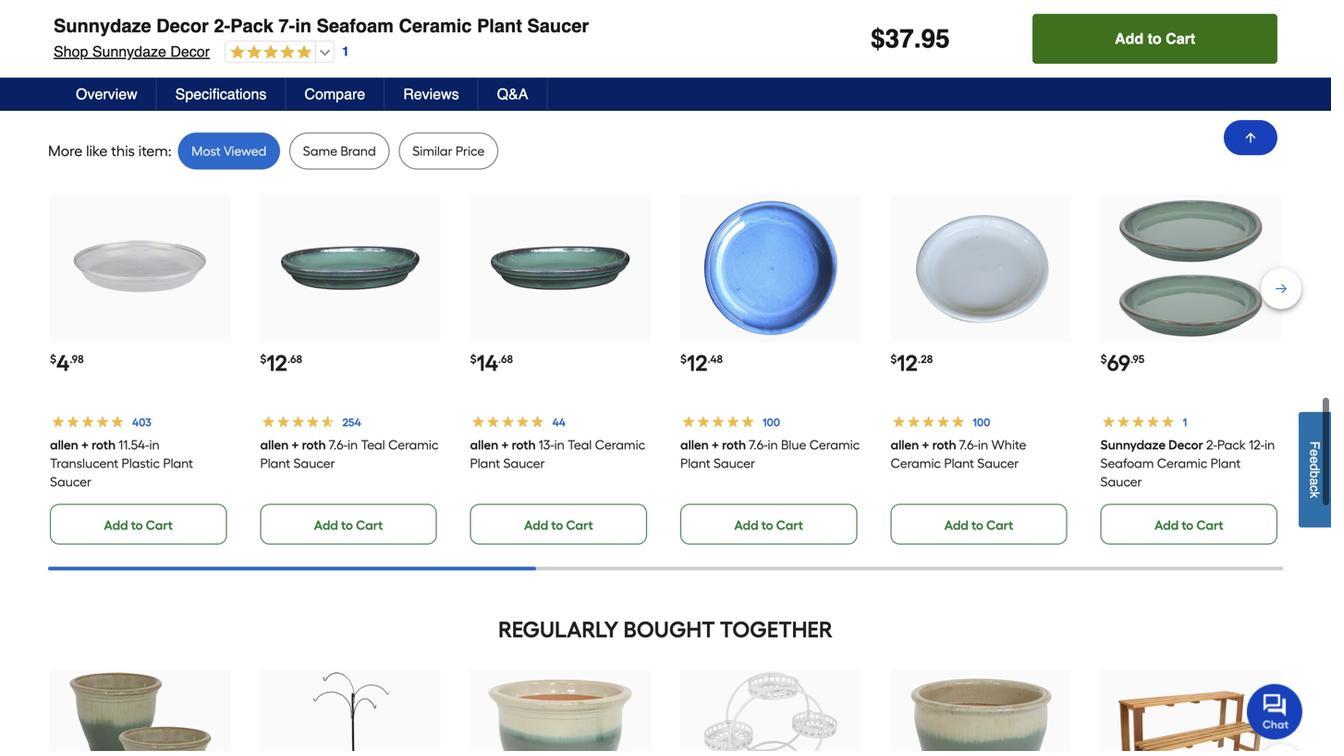 Task type: locate. For each thing, give the bounding box(es) containing it.
specifications
[[175, 86, 267, 103]]

0 vertical spatial 2-
[[214, 15, 230, 37]]

together
[[720, 617, 833, 644]]

add to cart inside the 69 list item
[[1155, 518, 1224, 533]]

$ inside $ 69 .95
[[1101, 353, 1108, 366]]

in for $ 12 .68
[[348, 437, 358, 453]]

1 vertical spatial sunnydaze
[[92, 43, 166, 60]]

customers
[[71, 78, 135, 93], [251, 78, 315, 93]]

4 allen + roth from the left
[[681, 437, 746, 453]]

+ for $ 4 .98
[[81, 437, 89, 453]]

.68
[[287, 353, 302, 366], [498, 353, 513, 366]]

add to cart link for $ 69 .95
[[1101, 504, 1278, 545]]

saucer
[[528, 15, 589, 37], [293, 456, 335, 471], [504, 456, 545, 471], [714, 456, 756, 471], [978, 456, 1019, 471], [50, 474, 92, 490], [1101, 474, 1143, 490]]

saucer inside 7.6-in blue ceramic plant saucer
[[714, 456, 756, 471]]

sunnydaze for sunnydaze decor 2-pack 7-in seafoam ceramic plant saucer
[[54, 15, 151, 37]]

seafoam up 1
[[317, 15, 394, 37]]

cart for $ 14 .68
[[566, 518, 593, 533]]

3 7.6- from the left
[[959, 437, 978, 453]]

saucer inside 7.6-in teal ceramic plant saucer
[[293, 456, 335, 471]]

1 horizontal spatial also
[[664, 9, 722, 36]]

2 .68 from the left
[[498, 353, 513, 366]]

decor up the shop sunnydaze decor
[[156, 15, 209, 37]]

$ 12 .28
[[891, 350, 933, 377]]

13-in teal ceramic plant saucer
[[470, 437, 646, 471]]

$ for $ 69 .95
[[1101, 353, 1108, 366]]

5 stars image
[[226, 44, 312, 62]]

1 horizontal spatial .68
[[498, 353, 513, 366]]

allen + roth 13-in teal ceramic plant saucer image
[[488, 196, 633, 341]]

add to cart link down 'plastic'
[[50, 504, 227, 545]]

customers down the shop sunnydaze decor
[[71, 78, 135, 93]]

2 7.6- from the left
[[749, 437, 768, 453]]

in for $ 14 .68
[[555, 437, 565, 453]]

to for $ 14 .68
[[551, 518, 563, 533]]

4 + from the left
[[712, 437, 720, 453]]

pack up '5 stars' image
[[230, 15, 274, 37]]

allen + roth for $ 12 .68
[[260, 437, 326, 453]]

37
[[886, 24, 914, 54]]

add to cart link inside the 69 list item
[[1101, 504, 1278, 545]]

you may also like
[[563, 9, 769, 36]]

decor up specifications
[[170, 43, 210, 60]]

price
[[456, 143, 485, 159]]

to inside the 69 list item
[[1182, 518, 1194, 533]]

overview
[[76, 86, 138, 103]]

allen + roth down $ 12 .28
[[891, 437, 957, 453]]

$ inside $ 14 .68
[[470, 353, 477, 366]]

2 horizontal spatial 12
[[897, 350, 918, 377]]

customers ultimately bought
[[251, 78, 423, 93]]

$ 14 .68
[[470, 350, 513, 377]]

in inside 7.6-in blue ceramic plant saucer
[[768, 437, 778, 453]]

plant inside 7.6-in teal ceramic plant saucer
[[260, 456, 290, 471]]

4 allen from the left
[[681, 437, 709, 453]]

teal for 14
[[568, 437, 592, 453]]

allen + roth down $ 12 .68
[[260, 437, 326, 453]]

2 add to cart link from the left
[[260, 504, 437, 545]]

roth up translucent
[[92, 437, 116, 453]]

seafoam
[[317, 15, 394, 37], [1101, 456, 1155, 471]]

0 horizontal spatial pack
[[230, 15, 274, 37]]

2- up '5 stars' image
[[214, 15, 230, 37]]

0 horizontal spatial .68
[[287, 353, 302, 366]]

1 horizontal spatial viewed
[[224, 143, 267, 159]]

decor left 12-
[[1169, 437, 1204, 453]]

sunnydaze decor
[[1101, 437, 1204, 453]]

0 horizontal spatial 7.6-
[[329, 437, 348, 453]]

plant inside '13-in teal ceramic plant saucer'
[[470, 456, 501, 471]]

in inside 7.6-in teal ceramic plant saucer
[[348, 437, 358, 453]]

seafoam inside 2-pack 12-in seafoam ceramic plant saucer
[[1101, 456, 1155, 471]]

allen + roth
[[50, 437, 116, 453], [260, 437, 326, 453], [470, 437, 536, 453], [681, 437, 746, 453], [891, 437, 957, 453]]

teal inside 7.6-in teal ceramic plant saucer
[[361, 437, 385, 453]]

1 vertical spatial decor
[[170, 43, 210, 60]]

+ inside 14 list item
[[502, 437, 509, 453]]

4
[[56, 350, 70, 377]]

sunnydaze down $ 69 .95
[[1101, 437, 1166, 453]]

shop sunnydaze decor
[[54, 43, 210, 60]]

add to cart link down 2-pack 12-in seafoam ceramic plant saucer
[[1101, 504, 1278, 545]]

$ inside $ 12 .48
[[681, 353, 687, 366]]

roth inside 14 list item
[[512, 437, 536, 453]]

decor inside the 69 list item
[[1169, 437, 1204, 453]]

saucer for $ 12 .48
[[714, 456, 756, 471]]

to inside 14 list item
[[551, 518, 563, 533]]

add for $ 4 .98
[[104, 518, 128, 533]]

7.6-
[[329, 437, 348, 453], [749, 437, 768, 453], [959, 437, 978, 453]]

saucer inside '13-in teal ceramic plant saucer'
[[504, 456, 545, 471]]

$ for $ 12 .28
[[891, 353, 897, 366]]

sunnydaze up the shop sunnydaze decor
[[54, 15, 151, 37]]

allen inside 14 list item
[[470, 437, 499, 453]]

add to cart for $ 4 .98
[[104, 518, 173, 533]]

saucer inside 11.54-in translucent plastic plant saucer
[[50, 474, 92, 490]]

to for $ 69 .95
[[1182, 518, 1194, 533]]

more
[[48, 142, 83, 160]]

12 for $ 12 .68
[[267, 350, 287, 377]]

this
[[111, 142, 135, 160]]

5 + from the left
[[922, 437, 930, 453]]

allen for $ 4 .98
[[50, 437, 78, 453]]

sunnydaze
[[54, 15, 151, 37], [92, 43, 166, 60], [1101, 437, 1166, 453]]

viewed right most
[[224, 143, 267, 159]]

customers for customers also viewed
[[71, 78, 135, 93]]

allen + roth up translucent
[[50, 437, 116, 453]]

1 horizontal spatial 7.6-
[[749, 437, 768, 453]]

ceramic inside '13-in teal ceramic plant saucer'
[[595, 437, 646, 453]]

5 allen + roth from the left
[[891, 437, 957, 453]]

in inside 11.54-in translucent plastic plant saucer
[[149, 437, 160, 453]]

5 allen from the left
[[891, 437, 919, 453]]

+ left blue
[[712, 437, 720, 453]]

like
[[726, 9, 769, 36]]

1 vertical spatial viewed
[[224, 143, 267, 159]]

saucer for $ 12 .68
[[293, 456, 335, 471]]

customers down '5 stars' image
[[251, 78, 315, 93]]

2 + from the left
[[291, 437, 299, 453]]

:
[[168, 142, 172, 160]]

viewed
[[166, 78, 209, 93], [224, 143, 267, 159]]

7.6- inside 7.6-in blue ceramic plant saucer
[[749, 437, 768, 453]]

1 horizontal spatial 12 list item
[[681, 195, 861, 545]]

pack inside 2-pack 12-in seafoam ceramic plant saucer
[[1218, 437, 1247, 453]]

1 horizontal spatial seafoam
[[1101, 456, 1155, 471]]

7.6- inside 7.6-in teal ceramic plant saucer
[[329, 437, 348, 453]]

$ 12 .68
[[260, 350, 302, 377]]

allen + roth 7.6-in teal ceramic plant saucer image
[[278, 196, 423, 341]]

allen + roth for $ 12 .28
[[891, 437, 957, 453]]

allen up translucent
[[50, 437, 78, 453]]

$ inside $ 12 .28
[[891, 353, 897, 366]]

cart
[[1166, 30, 1196, 47], [146, 518, 173, 533], [356, 518, 383, 533], [566, 518, 593, 533], [777, 518, 804, 533], [987, 518, 1014, 533], [1197, 518, 1224, 533]]

sunnydaze decor 84-in h x 1.5-in w black outdoor novelty steel plant stand image
[[278, 673, 423, 752]]

4 list item
[[50, 195, 231, 545]]

e up d
[[1308, 450, 1323, 457]]

3 roth from the left
[[512, 437, 536, 453]]

1 teal from the left
[[361, 437, 385, 453]]

add to cart link
[[50, 504, 227, 545], [260, 504, 437, 545], [470, 504, 647, 545], [681, 504, 858, 545], [891, 504, 1068, 545], [1101, 504, 1278, 545]]

1 vertical spatial pack
[[1218, 437, 1247, 453]]

sunnydaze up customers also viewed
[[92, 43, 166, 60]]

2 allen from the left
[[260, 437, 289, 453]]

.68 inside $ 14 .68
[[498, 353, 513, 366]]

teal inside '13-in teal ceramic plant saucer'
[[568, 437, 592, 453]]

allen for $ 12 .28
[[891, 437, 919, 453]]

regularly
[[499, 617, 619, 644]]

plant
[[477, 15, 522, 37], [163, 456, 193, 471], [260, 456, 290, 471], [470, 456, 501, 471], [681, 456, 711, 471], [944, 456, 975, 471], [1211, 456, 1241, 471]]

ultimately
[[318, 78, 378, 93]]

allen for $ 12 .48
[[681, 437, 709, 453]]

add to cart inside 14 list item
[[524, 518, 593, 533]]

add to cart link inside 14 list item
[[470, 504, 647, 545]]

add to cart link down '13-in teal ceramic plant saucer'
[[470, 504, 647, 545]]

1 horizontal spatial teal
[[568, 437, 592, 453]]

ceramic inside 7.6-in teal ceramic plant saucer
[[388, 437, 439, 453]]

1 horizontal spatial 12
[[687, 350, 708, 377]]

roth left 13-
[[512, 437, 536, 453]]

reviews
[[403, 86, 459, 103]]

0 horizontal spatial 2-
[[214, 15, 230, 37]]

ceramic inside 7.6-in blue ceramic plant saucer
[[810, 437, 860, 453]]

allen inside 4 'list item'
[[50, 437, 78, 453]]

$ for $ 37 . 95
[[871, 24, 886, 54]]

more like this item :
[[48, 142, 172, 160]]

to
[[1148, 30, 1162, 47], [131, 518, 143, 533], [341, 518, 353, 533], [551, 518, 563, 533], [762, 518, 774, 533], [972, 518, 984, 533], [1182, 518, 1194, 533]]

pack
[[230, 15, 274, 37], [1218, 437, 1247, 453]]

cart inside 4 'list item'
[[146, 518, 173, 533]]

+
[[81, 437, 89, 453], [291, 437, 299, 453], [502, 437, 509, 453], [712, 437, 720, 453], [922, 437, 930, 453]]

add to cart for $ 12 .48
[[735, 518, 804, 533]]

in for $ 4 .98
[[149, 437, 160, 453]]

sunnydaze inside the 69 list item
[[1101, 437, 1166, 453]]

+ down $ 12 .68
[[291, 437, 299, 453]]

3 allen + roth from the left
[[470, 437, 536, 453]]

1 customers from the left
[[71, 78, 135, 93]]

cart inside 14 list item
[[566, 518, 593, 533]]

plant for $ 14 .68
[[470, 456, 501, 471]]

$ for $ 12 .48
[[681, 353, 687, 366]]

roth left white
[[933, 437, 957, 453]]

1 horizontal spatial pack
[[1218, 437, 1247, 453]]

7.6- for $ 12 .28
[[959, 437, 978, 453]]

12-
[[1250, 437, 1265, 453]]

$
[[871, 24, 886, 54], [50, 353, 56, 366], [260, 353, 267, 366], [470, 353, 477, 366], [681, 353, 687, 366], [891, 353, 897, 366], [1101, 353, 1108, 366]]

add to cart link down 7.6-in teal ceramic plant saucer
[[260, 504, 437, 545]]

roth for $ 12 .28
[[933, 437, 957, 453]]

add to cart link for $ 14 .68
[[470, 504, 647, 545]]

add for $ 12 .48
[[735, 518, 759, 533]]

7.6-in teal ceramic plant saucer
[[260, 437, 439, 471]]

2 vertical spatial decor
[[1169, 437, 1204, 453]]

roth for $ 12 .48
[[722, 437, 746, 453]]

0 vertical spatial also
[[664, 9, 722, 36]]

plant inside 7.6-in white ceramic plant saucer
[[944, 456, 975, 471]]

0 vertical spatial seafoam
[[317, 15, 394, 37]]

2- inside 2-pack 12-in seafoam ceramic plant saucer
[[1207, 437, 1218, 453]]

+ left 13-
[[502, 437, 509, 453]]

0 horizontal spatial 12
[[267, 350, 287, 377]]

ceramic inside 7.6-in white ceramic plant saucer
[[891, 456, 941, 471]]

to inside 4 'list item'
[[131, 518, 143, 533]]

allen + roth left blue
[[681, 437, 746, 453]]

allen down $ 12 .48
[[681, 437, 709, 453]]

add inside the 69 list item
[[1155, 518, 1179, 533]]

roth for $ 14 .68
[[512, 437, 536, 453]]

0 horizontal spatial 12 list item
[[260, 195, 441, 545]]

also down the shop sunnydaze decor
[[138, 78, 163, 93]]

6 add to cart link from the left
[[1101, 504, 1278, 545]]

e
[[1308, 450, 1323, 457], [1308, 457, 1323, 464]]

2 vertical spatial sunnydaze
[[1101, 437, 1166, 453]]

add to cart link inside 4 'list item'
[[50, 504, 227, 545]]

0 vertical spatial decor
[[156, 15, 209, 37]]

+ down $ 12 .28
[[922, 437, 930, 453]]

1 .68 from the left
[[287, 353, 302, 366]]

roth down $ 12 .68
[[302, 437, 326, 453]]

saucer inside 7.6-in white ceramic plant saucer
[[978, 456, 1019, 471]]

7-
[[279, 15, 295, 37]]

same brand
[[303, 143, 376, 159]]

add to cart
[[1115, 30, 1196, 47], [104, 518, 173, 533], [314, 518, 383, 533], [524, 518, 593, 533], [735, 518, 804, 533], [945, 518, 1014, 533], [1155, 518, 1224, 533]]

decor for sunnydaze decor 2-pack 7-in seafoam ceramic plant saucer
[[156, 15, 209, 37]]

pack left 12-
[[1218, 437, 1247, 453]]

most viewed
[[192, 143, 267, 159]]

2 allen + roth from the left
[[260, 437, 326, 453]]

3 12 from the left
[[897, 350, 918, 377]]

allen + roth inside 4 'list item'
[[50, 437, 116, 453]]

plant for $ 12 .48
[[681, 456, 711, 471]]

add to cart for $ 12 .28
[[945, 518, 1014, 533]]

allen down $ 12 .68
[[260, 437, 289, 453]]

also left like
[[664, 9, 722, 36]]

f e e d b a c k
[[1308, 442, 1323, 499]]

3 allen from the left
[[470, 437, 499, 453]]

3 + from the left
[[502, 437, 509, 453]]

allen
[[50, 437, 78, 453], [260, 437, 289, 453], [470, 437, 499, 453], [681, 437, 709, 453], [891, 437, 919, 453]]

allen + roth for $ 14 .68
[[470, 437, 536, 453]]

$ 69 .95
[[1101, 350, 1145, 377]]

sunnydaze decor 18.5-in w x 15-in h seafoam green ceramic traditional indoor/outdoor planter image
[[488, 673, 633, 752]]

1 horizontal spatial 2-
[[1207, 437, 1218, 453]]

7.6-in blue ceramic plant saucer
[[681, 437, 860, 471]]

ceramic
[[399, 15, 472, 37], [388, 437, 439, 453], [595, 437, 646, 453], [810, 437, 860, 453], [891, 456, 941, 471], [1158, 456, 1208, 471]]

roth inside 4 'list item'
[[92, 437, 116, 453]]

$ inside $ 4 .98
[[50, 353, 56, 366]]

0 horizontal spatial also
[[138, 78, 163, 93]]

+ inside 4 'list item'
[[81, 437, 89, 453]]

allen + roth inside 14 list item
[[470, 437, 536, 453]]

add to cart button
[[1033, 14, 1278, 64]]

allen down $ 12 .28
[[891, 437, 919, 453]]

2 roth from the left
[[302, 437, 326, 453]]

allen left 13-
[[470, 437, 499, 453]]

5 roth from the left
[[933, 437, 957, 453]]

4 add to cart link from the left
[[681, 504, 858, 545]]

1 vertical spatial seafoam
[[1101, 456, 1155, 471]]

add inside button
[[1115, 30, 1144, 47]]

add
[[1115, 30, 1144, 47], [104, 518, 128, 533], [314, 518, 338, 533], [524, 518, 549, 533], [735, 518, 759, 533], [945, 518, 969, 533], [1155, 518, 1179, 533]]

1 allen from the left
[[50, 437, 78, 453]]

5 add to cart link from the left
[[891, 504, 1068, 545]]

11.54-
[[119, 437, 149, 453]]

1 + from the left
[[81, 437, 89, 453]]

d
[[1308, 464, 1323, 471]]

$ for $ 14 .68
[[470, 353, 477, 366]]

seafoam down sunnydaze decor
[[1101, 456, 1155, 471]]

overview button
[[57, 78, 157, 111]]

plant inside 7.6-in blue ceramic plant saucer
[[681, 456, 711, 471]]

12 list item
[[260, 195, 441, 545], [681, 195, 861, 545], [891, 195, 1072, 545]]

allen + roth 7.6-in blue ceramic plant saucer image
[[699, 196, 843, 341]]

to for $ 12 .68
[[341, 518, 353, 533]]

7.6-in white ceramic plant saucer
[[891, 437, 1027, 471]]

0 horizontal spatial customers
[[71, 78, 135, 93]]

decor
[[156, 15, 209, 37], [170, 43, 210, 60], [1169, 437, 1204, 453]]

1 vertical spatial 2-
[[1207, 437, 1218, 453]]

add to cart link down 7.6-in white ceramic plant saucer
[[891, 504, 1068, 545]]

add to cart link for $ 12 .28
[[891, 504, 1068, 545]]

to for $ 4 .98
[[131, 518, 143, 533]]

2 horizontal spatial 7.6-
[[959, 437, 978, 453]]

in
[[295, 15, 312, 37], [149, 437, 160, 453], [348, 437, 358, 453], [555, 437, 565, 453], [768, 437, 778, 453], [978, 437, 989, 453], [1265, 437, 1276, 453]]

cart inside the 69 list item
[[1197, 518, 1224, 533]]

roth
[[92, 437, 116, 453], [302, 437, 326, 453], [512, 437, 536, 453], [722, 437, 746, 453], [933, 437, 957, 453]]

allen + roth for $ 12 .48
[[681, 437, 746, 453]]

2-
[[214, 15, 230, 37], [1207, 437, 1218, 453]]

0 horizontal spatial teal
[[361, 437, 385, 453]]

7.6- for $ 12 .68
[[329, 437, 348, 453]]

plant inside 11.54-in translucent plastic plant saucer
[[163, 456, 193, 471]]

.68 inside $ 12 .68
[[287, 353, 302, 366]]

in inside '13-in teal ceramic plant saucer'
[[555, 437, 565, 453]]

3 add to cart link from the left
[[470, 504, 647, 545]]

to for $ 12 .28
[[972, 518, 984, 533]]

sunnydaze decor 2-pack 7-in seafoam ceramic plant saucer
[[54, 15, 589, 37]]

4 roth from the left
[[722, 437, 746, 453]]

1 7.6- from the left
[[329, 437, 348, 453]]

2 12 from the left
[[687, 350, 708, 377]]

roth for $ 12 .68
[[302, 437, 326, 453]]

12
[[267, 350, 287, 377], [687, 350, 708, 377], [897, 350, 918, 377]]

sunnydaze decor 15-in w x 11.25-in h seafoam green ceramic traditional indoor/outdoor planter image
[[909, 673, 1053, 752]]

add inside 14 list item
[[524, 518, 549, 533]]

2- left 12-
[[1207, 437, 1218, 453]]

add to cart inside 4 'list item'
[[104, 518, 173, 533]]

e up b
[[1308, 457, 1323, 464]]

1 e from the top
[[1308, 450, 1323, 457]]

similar price
[[413, 143, 485, 159]]

viewed down the shop sunnydaze decor
[[166, 78, 209, 93]]

to for $ 12 .48
[[762, 518, 774, 533]]

roth left blue
[[722, 437, 746, 453]]

1 horizontal spatial customers
[[251, 78, 315, 93]]

2 customers from the left
[[251, 78, 315, 93]]

cart inside button
[[1166, 30, 1196, 47]]

1 12 from the left
[[267, 350, 287, 377]]

sunnydaze decor 2-pack 12-in seafoam ceramic plant saucer image
[[1119, 196, 1264, 341]]

add to cart link down 7.6-in blue ceramic plant saucer
[[681, 504, 858, 545]]

add inside 4 'list item'
[[104, 518, 128, 533]]

+ up translucent
[[81, 437, 89, 453]]

teal for 12
[[361, 437, 385, 453]]

2 teal from the left
[[568, 437, 592, 453]]

sunnydaze decor 24-in h x 47.25-in w brown indoor/outdoor rectangular wood plant stand image
[[1119, 673, 1264, 752]]

may
[[613, 9, 659, 36]]

also
[[664, 9, 722, 36], [138, 78, 163, 93]]

teal
[[361, 437, 385, 453], [568, 437, 592, 453]]

2 horizontal spatial 12 list item
[[891, 195, 1072, 545]]

1 add to cart link from the left
[[50, 504, 227, 545]]

1 allen + roth from the left
[[50, 437, 116, 453]]

allen + roth left 13-
[[470, 437, 536, 453]]

7.6- inside 7.6-in white ceramic plant saucer
[[959, 437, 978, 453]]

0 vertical spatial sunnydaze
[[54, 15, 151, 37]]

1 roth from the left
[[92, 437, 116, 453]]

0 vertical spatial viewed
[[166, 78, 209, 93]]

$ 4 .98
[[50, 350, 84, 377]]

in inside 7.6-in white ceramic plant saucer
[[978, 437, 989, 453]]

1 vertical spatial also
[[138, 78, 163, 93]]

chat invite button image
[[1248, 684, 1304, 740]]

sunnydaze for sunnydaze decor
[[1101, 437, 1166, 453]]

$ inside $ 12 .68
[[260, 353, 267, 366]]



Task type: vqa. For each thing, say whether or not it's contained in the screenshot.
Selections
no



Task type: describe. For each thing, give the bounding box(es) containing it.
saucer for $ 4 .98
[[50, 474, 92, 490]]

13-
[[539, 437, 555, 453]]

item
[[138, 142, 168, 160]]

a
[[1308, 478, 1323, 486]]

bought
[[381, 78, 423, 93]]

roth for $ 4 .98
[[92, 437, 116, 453]]

ceramic inside 2-pack 12-in seafoam ceramic plant saucer
[[1158, 456, 1208, 471]]

f
[[1308, 442, 1323, 450]]

add to cart link for $ 12 .68
[[260, 504, 437, 545]]

12 for $ 12 .28
[[897, 350, 918, 377]]

white
[[992, 437, 1027, 453]]

saucer for $ 14 .68
[[504, 456, 545, 471]]

cart for $ 12 .48
[[777, 518, 804, 533]]

add for $ 14 .68
[[524, 518, 549, 533]]

regularly bought together heading
[[48, 612, 1284, 649]]

3 12 list item from the left
[[891, 195, 1072, 545]]

$ for $ 4 .98
[[50, 353, 56, 366]]

add to cart for $ 12 .68
[[314, 518, 383, 533]]

+ for $ 12 .28
[[922, 437, 930, 453]]

f e e d b a c k button
[[1299, 412, 1332, 528]]

7.6- for $ 12 .48
[[749, 437, 768, 453]]

add to cart link for $ 4 .98
[[50, 504, 227, 545]]

bought
[[624, 617, 715, 644]]

brand
[[341, 143, 376, 159]]

allen for $ 12 .68
[[260, 437, 289, 453]]

cart for $ 4 .98
[[146, 518, 173, 533]]

$ for $ 12 .68
[[260, 353, 267, 366]]

12 for $ 12 .48
[[687, 350, 708, 377]]

plastic
[[122, 456, 160, 471]]

translucent
[[50, 456, 119, 471]]

blue
[[781, 437, 807, 453]]

add for $ 12 .28
[[945, 518, 969, 533]]

2 12 list item from the left
[[681, 195, 861, 545]]

sunnydaze decor 28.5-in h x 11-in w white indoor/outdoor round steel plant stand image
[[699, 673, 843, 752]]

69
[[1108, 350, 1131, 377]]

plant for $ 12 .68
[[260, 456, 290, 471]]

you
[[563, 9, 608, 36]]

1
[[342, 44, 349, 59]]

in inside 2-pack 12-in seafoam ceramic plant saucer
[[1265, 437, 1276, 453]]

0 horizontal spatial seafoam
[[317, 15, 394, 37]]

c
[[1308, 486, 1323, 492]]

reviews button
[[385, 78, 479, 111]]

cart for $ 69 .95
[[1197, 518, 1224, 533]]

add to cart inside button
[[1115, 30, 1196, 47]]

.28
[[918, 353, 933, 366]]

+ for $ 14 .68
[[502, 437, 509, 453]]

same
[[303, 143, 338, 159]]

add to cart link for $ 12 .48
[[681, 504, 858, 545]]

in for $ 12 .28
[[978, 437, 989, 453]]

2-pack 12-in seafoam ceramic plant saucer
[[1101, 437, 1276, 490]]

+ for $ 12 .48
[[712, 437, 720, 453]]

compare
[[305, 86, 365, 103]]

.
[[914, 24, 922, 54]]

2 e from the top
[[1308, 457, 1323, 464]]

$ 37 . 95
[[871, 24, 950, 54]]

b
[[1308, 471, 1323, 478]]

q&a button
[[479, 78, 548, 111]]

.68 for 14
[[498, 353, 513, 366]]

0 vertical spatial pack
[[230, 15, 274, 37]]

similar
[[413, 143, 453, 159]]

.95
[[1131, 353, 1145, 366]]

compare button
[[286, 78, 385, 111]]

ceramic for $ 12 .68
[[388, 437, 439, 453]]

q&a
[[497, 86, 528, 103]]

cart for $ 12 .28
[[987, 518, 1014, 533]]

plant for $ 4 .98
[[163, 456, 193, 471]]

customers also viewed
[[71, 78, 209, 93]]

.68 for 12
[[287, 353, 302, 366]]

in for $ 12 .48
[[768, 437, 778, 453]]

arrow up image
[[1244, 130, 1259, 145]]

69 list item
[[1101, 195, 1282, 545]]

95
[[922, 24, 950, 54]]

add for $ 12 .68
[[314, 518, 338, 533]]

ceramic for $ 12 .48
[[810, 437, 860, 453]]

allen for $ 14 .68
[[470, 437, 499, 453]]

.98
[[70, 353, 84, 366]]

to inside button
[[1148, 30, 1162, 47]]

14
[[477, 350, 498, 377]]

1 12 list item from the left
[[260, 195, 441, 545]]

allen + roth 7.6-in white ceramic plant saucer image
[[909, 196, 1053, 341]]

saucer inside 2-pack 12-in seafoam ceramic plant saucer
[[1101, 474, 1143, 490]]

k
[[1308, 492, 1323, 499]]

plant inside 2-pack 12-in seafoam ceramic plant saucer
[[1211, 456, 1241, 471]]

shop
[[54, 43, 88, 60]]

most
[[192, 143, 221, 159]]

sunnydaze decor 2-pack 9-in w x 7.5-in h seafoam green ceramic traditional indoor/outdoor planter image
[[68, 673, 213, 752]]

plant for $ 12 .28
[[944, 456, 975, 471]]

saucer for $ 12 .28
[[978, 456, 1019, 471]]

add to cart for $ 14 .68
[[524, 518, 593, 533]]

regularly bought together
[[499, 617, 833, 644]]

0 horizontal spatial viewed
[[166, 78, 209, 93]]

cart for $ 12 .68
[[356, 518, 383, 533]]

decor for sunnydaze decor
[[1169, 437, 1204, 453]]

allen + roth 11.54-in translucent plastic plant saucer image
[[68, 196, 213, 341]]

specifications button
[[157, 78, 286, 111]]

allen + roth for $ 4 .98
[[50, 437, 116, 453]]

$ 12 .48
[[681, 350, 723, 377]]

.48
[[708, 353, 723, 366]]

ceramic for $ 12 .28
[[891, 456, 941, 471]]

like
[[86, 142, 108, 160]]

customers for customers ultimately bought
[[251, 78, 315, 93]]

+ for $ 12 .68
[[291, 437, 299, 453]]

add for $ 69 .95
[[1155, 518, 1179, 533]]

11.54-in translucent plastic plant saucer
[[50, 437, 193, 490]]

add to cart for $ 69 .95
[[1155, 518, 1224, 533]]

14 list item
[[470, 195, 651, 545]]

ceramic for $ 14 .68
[[595, 437, 646, 453]]



